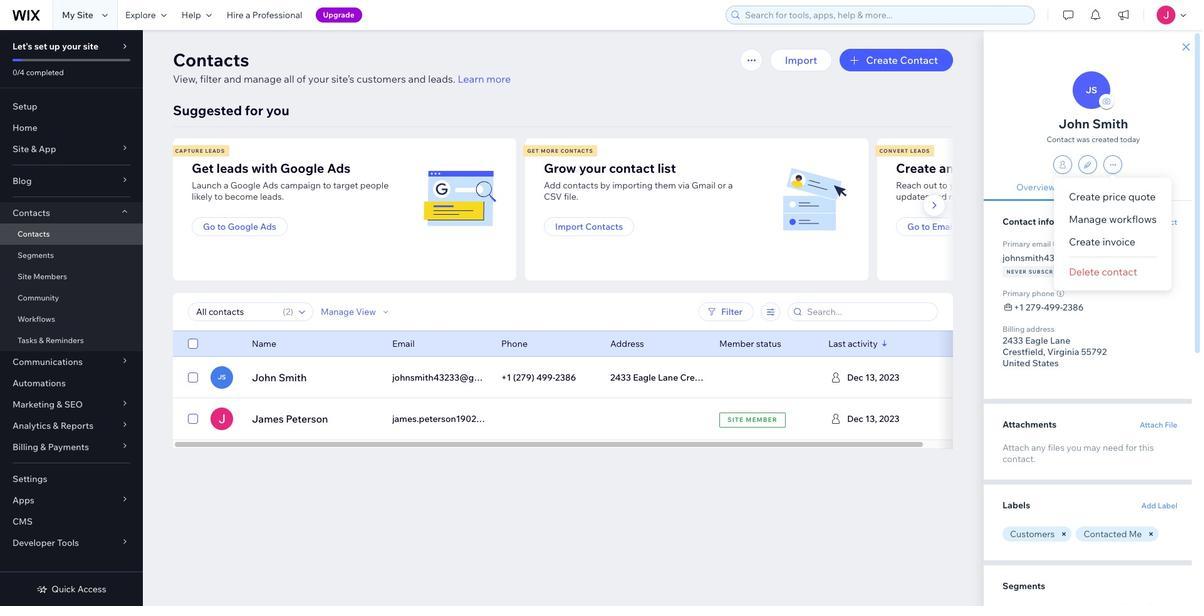 Task type: describe. For each thing, give the bounding box(es) containing it.
suggested for you
[[173, 102, 289, 118]]

& for marketing
[[57, 399, 62, 411]]

0 horizontal spatial you
[[266, 102, 289, 118]]

by
[[600, 180, 611, 191]]

to down become on the left top
[[217, 221, 226, 233]]

site members link
[[0, 266, 143, 288]]

create price quote
[[1069, 191, 1156, 203]]

create for price
[[1069, 191, 1101, 203]]

create contact
[[866, 54, 938, 66]]

contact info
[[1003, 216, 1055, 228]]

email inside create an email campaign reach out to your subscribers with newsletters, updates and more.
[[957, 160, 989, 176]]

united
[[1003, 358, 1031, 369]]

johnsmith43233@gmail.com for johnsmith43233@gmail.com
[[392, 372, 511, 384]]

create for contact
[[866, 54, 898, 66]]

a inside grow your contact list add contacts by importing them via gmail or a csv file.
[[728, 180, 733, 191]]

my
[[62, 9, 75, 21]]

settings
[[13, 474, 47, 485]]

contacts inside dropdown button
[[13, 207, 50, 219]]

0 vertical spatial google
[[280, 160, 324, 176]]

file.
[[564, 191, 579, 202]]

0 vertical spatial for
[[245, 102, 263, 118]]

communications
[[13, 357, 83, 368]]

get more contacts
[[527, 148, 593, 154]]

contact.
[[1003, 454, 1036, 465]]

tools
[[57, 538, 79, 549]]

0 vertical spatial ads
[[327, 160, 351, 176]]

0 vertical spatial view
[[356, 307, 376, 318]]

0 vertical spatial member
[[720, 338, 754, 350]]

files
[[1048, 443, 1065, 454]]

suggested
[[173, 102, 242, 118]]

contacts down contacts dropdown button
[[18, 229, 50, 239]]

out
[[924, 180, 938, 191]]

dec 13, 2023 for smith
[[847, 372, 900, 384]]

view link for peterson
[[851, 408, 905, 431]]

contacts
[[563, 180, 598, 191]]

marketing inside button
[[957, 221, 999, 233]]

blog
[[13, 176, 32, 187]]

contact inside button
[[1149, 218, 1178, 227]]

contacts view, filter and manage all of your site's customers and leads. learn more
[[173, 49, 511, 85]]

attach for attach any files you may need for this contact.
[[1003, 443, 1030, 454]]

tasks & reminders
[[18, 336, 84, 345]]

marketing inside popup button
[[13, 399, 55, 411]]

your inside sidebar element
[[62, 41, 81, 52]]

1 horizontal spatial email
[[1032, 239, 1052, 249]]

hire a professional
[[227, 9, 302, 21]]

marketing & seo button
[[0, 394, 143, 416]]

primary email
[[1003, 239, 1052, 249]]

settings link
[[0, 469, 143, 490]]

create for invoice
[[1069, 236, 1101, 248]]

home
[[13, 122, 37, 134]]

manage view button
[[321, 307, 391, 318]]

go to google ads
[[203, 221, 276, 233]]

list containing get leads with google ads
[[171, 139, 1204, 281]]

+1 for +1 279-499-2386
[[1014, 302, 1024, 313]]

google inside button
[[228, 221, 258, 233]]

import contacts button
[[544, 218, 634, 236]]

edit contact button
[[1133, 217, 1178, 228]]

professional
[[252, 9, 302, 21]]

1 vertical spatial google
[[231, 180, 261, 191]]

an
[[939, 160, 954, 176]]

a inside the hire a professional link
[[246, 9, 250, 21]]

& for billing
[[40, 442, 46, 453]]

go to email marketing
[[908, 221, 999, 233]]

attach file button
[[1140, 420, 1178, 431]]

tasks & reminders link
[[0, 330, 143, 352]]

lane
[[1051, 335, 1071, 347]]

reminders
[[46, 336, 84, 345]]

was
[[1077, 135, 1090, 144]]

up
[[49, 41, 60, 52]]

workflows link
[[0, 309, 143, 330]]

manage workflows
[[1069, 213, 1157, 226]]

site
[[83, 41, 98, 52]]

0 horizontal spatial email
[[392, 338, 415, 350]]

workflows
[[18, 315, 55, 324]]

your inside contacts view, filter and manage all of your site's customers and leads. learn more
[[308, 73, 329, 85]]

primary phone
[[1003, 289, 1055, 298]]

contact inside button
[[1102, 266, 1138, 278]]

this
[[1139, 443, 1154, 454]]

launch
[[192, 180, 222, 191]]

completed
[[26, 68, 64, 77]]

site for site member
[[728, 416, 744, 424]]

segments link
[[0, 245, 143, 266]]

1 vertical spatial js
[[218, 374, 226, 382]]

+1 (279) 499-2386
[[501, 372, 576, 384]]

campaign inside get leads with google ads launch a google ads campaign to target people likely to become leads.
[[280, 180, 321, 191]]

create price quote button
[[1054, 186, 1172, 208]]

1 vertical spatial member
[[746, 416, 778, 424]]

add label
[[1142, 501, 1178, 511]]

address
[[611, 338, 644, 350]]

apps button
[[0, 490, 143, 512]]

automations
[[13, 378, 66, 389]]

edit contact
[[1133, 218, 1178, 227]]

js button
[[1073, 71, 1111, 109]]

let's set up your site
[[13, 41, 98, 52]]

create contact button
[[840, 49, 953, 71]]

let's
[[13, 41, 32, 52]]

add label button
[[1142, 501, 1178, 512]]

people
[[360, 180, 389, 191]]

view link for smith
[[851, 367, 905, 389]]

with inside get leads with google ads launch a google ads campaign to target people likely to become leads.
[[251, 160, 278, 176]]

add inside button
[[1142, 501, 1157, 511]]

seo
[[64, 399, 83, 411]]

(
[[283, 307, 286, 318]]

1 vertical spatial segments
[[1003, 581, 1046, 592]]

james
[[252, 413, 284, 426]]

developer tools
[[13, 538, 79, 549]]

with inside create an email campaign reach out to your subscribers with newsletters, updates and more.
[[1020, 180, 1037, 191]]

inbox
[[1129, 182, 1152, 193]]

+1 for +1 (279) 499-2386
[[501, 372, 511, 384]]

view for peterson
[[866, 413, 889, 426]]

app
[[39, 144, 56, 155]]

js inside button
[[1086, 85, 1098, 96]]

leads. inside get leads with google ads launch a google ads campaign to target people likely to become leads.
[[260, 191, 284, 202]]

members
[[33, 272, 67, 281]]

to inside create an email campaign reach out to your subscribers with newsletters, updates and more.
[[940, 180, 948, 191]]

Search... field
[[804, 303, 934, 321]]

site for site members
[[18, 272, 32, 281]]

primary for primary phone
[[1003, 289, 1031, 298]]

csv
[[544, 191, 562, 202]]

ads inside button
[[260, 221, 276, 233]]

analytics & reports
[[13, 421, 94, 432]]

smith for john smith
[[279, 372, 307, 384]]

setup link
[[0, 96, 143, 117]]

smith for john smith contact was created today
[[1093, 116, 1129, 132]]

cms link
[[0, 512, 143, 533]]

quick access button
[[37, 584, 106, 595]]

john smith
[[252, 372, 307, 384]]

contacts inside button
[[586, 221, 623, 233]]

overview
[[1017, 182, 1056, 193]]

updates
[[896, 191, 930, 202]]

attachments
[[1003, 419, 1057, 431]]

499- for 279-
[[1044, 302, 1063, 313]]

home link
[[0, 117, 143, 139]]

go for get
[[203, 221, 215, 233]]

site members
[[18, 272, 67, 281]]

learn
[[458, 73, 484, 85]]

analytics
[[13, 421, 51, 432]]

newsletters,
[[1039, 180, 1089, 191]]

likely
[[192, 191, 212, 202]]

leads. inside contacts view, filter and manage all of your site's customers and leads. learn more
[[428, 73, 456, 85]]

2386 for +1 279-499-2386
[[1063, 302, 1084, 313]]



Task type: vqa. For each thing, say whether or not it's contained in the screenshot.
the rightmost John
yes



Task type: locate. For each thing, give the bounding box(es) containing it.
js up john smith contact was created today
[[1086, 85, 1098, 96]]

0 horizontal spatial go
[[203, 221, 215, 233]]

for left this
[[1126, 443, 1137, 454]]

smith inside john smith contact was created today
[[1093, 116, 1129, 132]]

2386 up 'lane'
[[1063, 302, 1084, 313]]

leads.
[[428, 73, 456, 85], [260, 191, 284, 202]]

import for import contacts
[[555, 221, 584, 233]]

contact down search for tools, apps, help & more... field
[[900, 54, 938, 66]]

need
[[1103, 443, 1124, 454]]

johnsmith43233@gmail.com up the james.peterson1902@gmail.com
[[392, 372, 511, 384]]

contact right edit on the right
[[1149, 218, 1178, 227]]

0 vertical spatial marketing
[[957, 221, 999, 233]]

499- right the (279)
[[537, 372, 555, 384]]

2 vertical spatial google
[[228, 221, 258, 233]]

with right subscribers
[[1020, 180, 1037, 191]]

None checkbox
[[188, 370, 198, 386]]

1 horizontal spatial leads.
[[428, 73, 456, 85]]

& for site
[[31, 144, 37, 155]]

google
[[280, 160, 324, 176], [231, 180, 261, 191], [228, 221, 258, 233]]

get
[[192, 160, 214, 176]]

contacts up filter
[[173, 49, 249, 71]]

help button
[[174, 0, 219, 30]]

menu
[[1054, 186, 1172, 283]]

0 vertical spatial email
[[957, 160, 989, 176]]

billing & payments
[[13, 442, 89, 453]]

blog button
[[0, 171, 143, 192]]

more.
[[949, 191, 973, 202]]

contact down invoice
[[1102, 266, 1138, 278]]

primary down never
[[1003, 289, 1031, 298]]

cms
[[13, 517, 33, 528]]

0 horizontal spatial marketing
[[13, 399, 55, 411]]

your right of
[[308, 73, 329, 85]]

1 vertical spatial leads.
[[260, 191, 284, 202]]

filter
[[721, 307, 743, 318]]

0 horizontal spatial for
[[245, 102, 263, 118]]

1 horizontal spatial import
[[785, 54, 818, 66]]

+1 left 279-
[[1014, 302, 1024, 313]]

a right or
[[728, 180, 733, 191]]

leads
[[205, 148, 225, 154], [911, 148, 930, 154]]

1 dec 13, 2023 from the top
[[847, 372, 900, 384]]

0 horizontal spatial leads.
[[260, 191, 284, 202]]

1 vertical spatial with
[[1020, 180, 1037, 191]]

0 horizontal spatial attach
[[1003, 443, 1030, 454]]

contacts down blog at the left top
[[13, 207, 50, 219]]

leads. left learn
[[428, 73, 456, 85]]

marketing & seo
[[13, 399, 83, 411]]

499-
[[1044, 302, 1063, 313], [537, 372, 555, 384]]

2433
[[1003, 335, 1024, 347]]

john inside john smith contact was created today
[[1059, 116, 1090, 132]]

manage for manage workflows
[[1069, 213, 1107, 226]]

1 horizontal spatial smith
[[1093, 116, 1129, 132]]

set
[[34, 41, 47, 52]]

Unsaved view field
[[192, 303, 279, 321]]

johnsmith43233@gmail.com
[[1003, 253, 1122, 264], [392, 372, 511, 384]]

go down likely at the left of page
[[203, 221, 215, 233]]

billing inside the billing & payments dropdown button
[[13, 442, 38, 453]]

0 vertical spatial john
[[1059, 116, 1090, 132]]

0 horizontal spatial 2386
[[555, 372, 576, 384]]

contact up 'importing' on the top of page
[[609, 160, 655, 176]]

segments up site members in the left top of the page
[[18, 251, 54, 260]]

create left price
[[1069, 191, 1101, 203]]

menu containing create price quote
[[1054, 186, 1172, 283]]

you inside attach any files you may need for this contact.
[[1067, 443, 1082, 454]]

1 vertical spatial you
[[1067, 443, 1082, 454]]

0 horizontal spatial manage
[[321, 307, 354, 318]]

get leads with google ads launch a google ads campaign to target people likely to become leads.
[[192, 160, 389, 202]]

leads for get
[[205, 148, 225, 154]]

1 horizontal spatial and
[[408, 73, 426, 85]]

ads right become on the left top
[[263, 180, 278, 191]]

1 horizontal spatial manage
[[1069, 213, 1107, 226]]

1 view link from the top
[[851, 367, 905, 389]]

1 vertical spatial +1
[[501, 372, 511, 384]]

today
[[1121, 135, 1141, 144]]

1 horizontal spatial billing
[[1003, 325, 1025, 334]]

+1 left the (279)
[[501, 372, 511, 384]]

crestfield,
[[1003, 347, 1046, 358]]

developer
[[13, 538, 55, 549]]

you
[[266, 102, 289, 118], [1067, 443, 1082, 454]]

1 horizontal spatial go
[[908, 221, 920, 233]]

1 leads from the left
[[205, 148, 225, 154]]

john up was
[[1059, 116, 1090, 132]]

list
[[171, 139, 1204, 281]]

delete contact button
[[1054, 261, 1172, 283]]

1 vertical spatial ads
[[263, 180, 278, 191]]

apps
[[13, 495, 34, 506]]

0 vertical spatial segments
[[18, 251, 54, 260]]

0 horizontal spatial contact
[[609, 160, 655, 176]]

quote
[[1129, 191, 1156, 203]]

peterson
[[286, 413, 328, 426]]

automations link
[[0, 373, 143, 394]]

leads. right become on the left top
[[260, 191, 284, 202]]

0 vertical spatial billing
[[1003, 325, 1025, 334]]

create up reach
[[896, 160, 937, 176]]

johnsmith43233@gmail.com never subscribed
[[1003, 253, 1122, 275]]

segments inside sidebar element
[[18, 251, 54, 260]]

0 horizontal spatial +1
[[501, 372, 511, 384]]

0 vertical spatial dec 13, 2023
[[847, 372, 900, 384]]

contact up primary email at top right
[[1003, 216, 1037, 228]]

your right up
[[62, 41, 81, 52]]

created
[[1092, 135, 1119, 144]]

view
[[356, 307, 376, 318], [866, 372, 889, 384], [866, 413, 889, 426]]

to right out
[[940, 180, 948, 191]]

manage up create invoice
[[1069, 213, 1107, 226]]

billing down analytics
[[13, 442, 38, 453]]

2386
[[1063, 302, 1084, 313], [555, 372, 576, 384]]

0 horizontal spatial js
[[218, 374, 226, 382]]

site & app button
[[0, 139, 143, 160]]

1 vertical spatial view link
[[851, 408, 905, 431]]

states
[[1033, 358, 1059, 369]]

0 horizontal spatial billing
[[13, 442, 38, 453]]

and right customers
[[408, 73, 426, 85]]

campaign left target
[[280, 180, 321, 191]]

1 13, from the top
[[866, 372, 877, 384]]

1 vertical spatial 2023
[[879, 414, 900, 425]]

labels
[[1003, 500, 1031, 512]]

2 dec from the top
[[847, 414, 864, 425]]

contact
[[900, 54, 938, 66], [1047, 135, 1075, 144], [1003, 216, 1037, 228], [1149, 218, 1178, 227]]

0 horizontal spatial and
[[224, 73, 242, 85]]

manage for manage view
[[321, 307, 354, 318]]

contacts down by
[[586, 221, 623, 233]]

community
[[18, 293, 59, 303]]

& left app
[[31, 144, 37, 155]]

0 vertical spatial primary
[[1003, 239, 1031, 249]]

and right filter
[[224, 73, 242, 85]]

2 dec 13, 2023 from the top
[[847, 414, 900, 425]]

None checkbox
[[188, 337, 198, 352], [188, 412, 198, 427], [188, 337, 198, 352], [188, 412, 198, 427]]

activity
[[848, 338, 878, 350]]

to right likely at the left of page
[[214, 191, 223, 202]]

attach inside attach any files you may need for this contact.
[[1003, 443, 1030, 454]]

create inside create price quote button
[[1069, 191, 1101, 203]]

john down name
[[252, 372, 276, 384]]

phone
[[1032, 289, 1055, 298]]

go for create
[[908, 221, 920, 233]]

add inside grow your contact list add contacts by importing them via gmail or a csv file.
[[544, 180, 561, 191]]

0 vertical spatial leads.
[[428, 73, 456, 85]]

1 vertical spatial 499-
[[537, 372, 555, 384]]

you down all
[[266, 102, 289, 118]]

& right tasks
[[39, 336, 44, 345]]

1 vertical spatial dec
[[847, 414, 864, 425]]

& for tasks
[[39, 336, 44, 345]]

billing & payments button
[[0, 437, 143, 458]]

1 vertical spatial 2386
[[555, 372, 576, 384]]

0 vertical spatial manage
[[1069, 213, 1107, 226]]

attach inside attach file button
[[1140, 421, 1164, 430]]

0 horizontal spatial 499-
[[537, 372, 555, 384]]

ads down get leads with google ads launch a google ads campaign to target people likely to become leads.
[[260, 221, 276, 233]]

13,
[[866, 372, 877, 384], [866, 414, 877, 425]]

contact inside john smith contact was created today
[[1047, 135, 1075, 144]]

import
[[785, 54, 818, 66], [555, 221, 584, 233]]

upgrade button
[[316, 8, 362, 23]]

0 horizontal spatial a
[[224, 180, 229, 191]]

primary for primary email
[[1003, 239, 1031, 249]]

address
[[1027, 325, 1055, 334]]

contact inside grow your contact list add contacts by importing them via gmail or a csv file.
[[609, 160, 655, 176]]

import for import
[[785, 54, 818, 66]]

0 horizontal spatial john
[[252, 372, 276, 384]]

grow your contact list add contacts by importing them via gmail or a csv file.
[[544, 160, 733, 202]]

2 go from the left
[[908, 221, 920, 233]]

0 vertical spatial 13,
[[866, 372, 877, 384]]

site's
[[331, 73, 354, 85]]

2 primary from the top
[[1003, 289, 1031, 298]]

with right leads
[[251, 160, 278, 176]]

1 horizontal spatial segments
[[1003, 581, 1046, 592]]

1 vertical spatial dec 13, 2023
[[847, 414, 900, 425]]

community link
[[0, 288, 143, 309]]

0 vertical spatial dec
[[847, 372, 864, 384]]

johnsmith43233@gmail.com up subscribed
[[1003, 253, 1122, 264]]

0/4 completed
[[13, 68, 64, 77]]

site for site & app
[[13, 144, 29, 155]]

email inside button
[[932, 221, 955, 233]]

to down updates
[[922, 221, 930, 233]]

contact left was
[[1047, 135, 1075, 144]]

0 horizontal spatial add
[[544, 180, 561, 191]]

1 horizontal spatial johnsmith43233@gmail.com
[[1003, 253, 1122, 264]]

contact inside button
[[900, 54, 938, 66]]

2 horizontal spatial a
[[728, 180, 733, 191]]

1 horizontal spatial add
[[1142, 501, 1157, 511]]

1 horizontal spatial 2386
[[1063, 302, 1084, 313]]

1 vertical spatial manage
[[321, 307, 354, 318]]

1 vertical spatial campaign
[[280, 180, 321, 191]]

view,
[[173, 73, 198, 85]]

1 vertical spatial primary
[[1003, 289, 1031, 298]]

email down info
[[1032, 239, 1052, 249]]

hire
[[227, 9, 244, 21]]

1 vertical spatial john
[[252, 372, 276, 384]]

attach any files you may need for this contact.
[[1003, 443, 1154, 465]]

add left label
[[1142, 501, 1157, 511]]

2023 for peterson
[[879, 414, 900, 425]]

view for smith
[[866, 372, 889, 384]]

dec for peterson
[[847, 414, 864, 425]]

13, for peterson
[[866, 414, 877, 425]]

1 horizontal spatial john
[[1059, 116, 1090, 132]]

2 2023 from the top
[[879, 414, 900, 425]]

via
[[678, 180, 690, 191]]

1 horizontal spatial contact
[[1102, 266, 1138, 278]]

sidebar element
[[0, 30, 143, 607]]

and left more.
[[932, 191, 947, 202]]

1 horizontal spatial 499-
[[1044, 302, 1063, 313]]

2 vertical spatial ads
[[260, 221, 276, 233]]

create for an
[[896, 160, 937, 176]]

1 vertical spatial johnsmith43233@gmail.com
[[392, 372, 511, 384]]

dec 13, 2023
[[847, 372, 900, 384], [847, 414, 900, 425]]

499- down the phone at top right
[[1044, 302, 1063, 313]]

your inside create an email campaign reach out to your subscribers with newsletters, updates and more.
[[950, 180, 968, 191]]

billing for billing & payments
[[13, 442, 38, 453]]

more
[[487, 73, 511, 85]]

js up james peterson icon
[[218, 374, 226, 382]]

1 go from the left
[[203, 221, 215, 233]]

1 vertical spatial email
[[392, 338, 415, 350]]

& left seo
[[57, 399, 62, 411]]

1 vertical spatial smith
[[279, 372, 307, 384]]

2 leads from the left
[[911, 148, 930, 154]]

james peterson image
[[211, 408, 233, 431]]

1 horizontal spatial with
[[1020, 180, 1037, 191]]

create down search for tools, apps, help & more... field
[[866, 54, 898, 66]]

leads up get
[[205, 148, 225, 154]]

1 vertical spatial marketing
[[13, 399, 55, 411]]

me
[[1129, 529, 1142, 540]]

you right files
[[1067, 443, 1082, 454]]

your inside grow your contact list add contacts by importing them via gmail or a csv file.
[[579, 160, 606, 176]]

campaign up overview
[[992, 160, 1051, 176]]

your down 'an' on the right
[[950, 180, 968, 191]]

2386 for +1 (279) 499-2386
[[555, 372, 576, 384]]

manage
[[244, 73, 282, 85]]

email right 'an' on the right
[[957, 160, 989, 176]]

Search for tools, apps, help & more... field
[[742, 6, 1031, 24]]

and
[[224, 73, 242, 85], [408, 73, 426, 85], [932, 191, 947, 202]]

leads right 'convert'
[[911, 148, 930, 154]]

primary
[[1003, 239, 1031, 249], [1003, 289, 1031, 298]]

for inside attach any files you may need for this contact.
[[1126, 443, 1137, 454]]

add down grow
[[544, 180, 561, 191]]

contacts inside contacts view, filter and manage all of your site's customers and leads. learn more
[[173, 49, 249, 71]]

billing address 2433 eagle lane crestfield, virginia 55792 united states
[[1003, 325, 1107, 369]]

1 horizontal spatial email
[[932, 221, 955, 233]]

13, for smith
[[866, 372, 877, 384]]

a inside get leads with google ads launch a google ads campaign to target people likely to become leads.
[[224, 180, 229, 191]]

1 dec from the top
[[847, 372, 864, 384]]

smith up created
[[1093, 116, 1129, 132]]

for down manage
[[245, 102, 263, 118]]

2386 right the (279)
[[555, 372, 576, 384]]

manage inside 'button'
[[1069, 213, 1107, 226]]

0 horizontal spatial import
[[555, 221, 584, 233]]

to left target
[[323, 180, 331, 191]]

marketing down more.
[[957, 221, 999, 233]]

attach for attach file
[[1140, 421, 1164, 430]]

go down updates
[[908, 221, 920, 233]]

filter button
[[699, 303, 754, 322]]

1 horizontal spatial js
[[1086, 85, 1098, 96]]

2 vertical spatial view
[[866, 413, 889, 426]]

2023
[[879, 372, 900, 384], [879, 414, 900, 425]]

a down leads
[[224, 180, 229, 191]]

0 vertical spatial smith
[[1093, 116, 1129, 132]]

0 horizontal spatial segments
[[18, 251, 54, 260]]

0 vertical spatial you
[[266, 102, 289, 118]]

learn more button
[[458, 71, 511, 87]]

dec for smith
[[847, 372, 864, 384]]

john
[[1059, 116, 1090, 132], [252, 372, 276, 384]]

0 vertical spatial contact
[[609, 160, 655, 176]]

info
[[1039, 216, 1055, 228]]

0 horizontal spatial email
[[957, 160, 989, 176]]

499- for (279)
[[537, 372, 555, 384]]

)
[[291, 307, 293, 318]]

billing inside billing address 2433 eagle lane crestfield, virginia 55792 united states
[[1003, 325, 1025, 334]]

site & app
[[13, 144, 56, 155]]

0 vertical spatial 499-
[[1044, 302, 1063, 313]]

add
[[544, 180, 561, 191], [1142, 501, 1157, 511]]

1 vertical spatial add
[[1142, 501, 1157, 511]]

0 horizontal spatial smith
[[279, 372, 307, 384]]

1 horizontal spatial leads
[[911, 148, 930, 154]]

tasks
[[18, 336, 37, 345]]

1 2023 from the top
[[879, 372, 900, 384]]

billing up the 2433
[[1003, 325, 1025, 334]]

1 vertical spatial view
[[866, 372, 889, 384]]

site inside popup button
[[13, 144, 29, 155]]

johnsmith43233@gmail.com for johnsmith43233@gmail.com never subscribed
[[1003, 253, 1122, 264]]

marketing up analytics
[[13, 399, 55, 411]]

john for john smith contact was created today
[[1059, 116, 1090, 132]]

& left reports
[[53, 421, 59, 432]]

55792
[[1082, 347, 1107, 358]]

1 vertical spatial contact
[[1102, 266, 1138, 278]]

2 horizontal spatial and
[[932, 191, 947, 202]]

0 vertical spatial attach
[[1140, 421, 1164, 430]]

1 horizontal spatial attach
[[1140, 421, 1164, 430]]

1 horizontal spatial for
[[1126, 443, 1137, 454]]

2023 for smith
[[879, 372, 900, 384]]

1 vertical spatial email
[[1032, 239, 1052, 249]]

manage right )
[[321, 307, 354, 318]]

analytics & reports button
[[0, 416, 143, 437]]

2 13, from the top
[[866, 414, 877, 425]]

create up delete
[[1069, 236, 1101, 248]]

leads for create
[[911, 148, 930, 154]]

1 vertical spatial for
[[1126, 443, 1137, 454]]

of
[[297, 73, 306, 85]]

1 horizontal spatial +1
[[1014, 302, 1024, 313]]

billing for billing address 2433 eagle lane crestfield, virginia 55792 united states
[[1003, 325, 1025, 334]]

go to email marketing button
[[896, 218, 1010, 236]]

0 vertical spatial with
[[251, 160, 278, 176]]

ads up target
[[327, 160, 351, 176]]

setup
[[13, 101, 37, 112]]

contacts link
[[0, 224, 143, 245]]

create inside create contact button
[[866, 54, 898, 66]]

a right hire
[[246, 9, 250, 21]]

1 horizontal spatial campaign
[[992, 160, 1051, 176]]

segments down customers
[[1003, 581, 1046, 592]]

capture
[[175, 148, 203, 154]]

1 horizontal spatial marketing
[[957, 221, 999, 233]]

0 horizontal spatial johnsmith43233@gmail.com
[[392, 372, 511, 384]]

& down analytics & reports
[[40, 442, 46, 453]]

capture leads
[[175, 148, 225, 154]]

create inside create invoice button
[[1069, 236, 1101, 248]]

convert
[[880, 148, 909, 154]]

0 horizontal spatial with
[[251, 160, 278, 176]]

your up contacts
[[579, 160, 606, 176]]

smith up james peterson
[[279, 372, 307, 384]]

and inside create an email campaign reach out to your subscribers with newsletters, updates and more.
[[932, 191, 947, 202]]

campaign inside create an email campaign reach out to your subscribers with newsletters, updates and more.
[[992, 160, 1051, 176]]

js
[[1086, 85, 1098, 96], [218, 374, 226, 382]]

create
[[866, 54, 898, 66], [896, 160, 937, 176], [1069, 191, 1101, 203], [1069, 236, 1101, 248]]

customers
[[357, 73, 406, 85]]

primary down contact info
[[1003, 239, 1031, 249]]

1 horizontal spatial a
[[246, 9, 250, 21]]

dec 13, 2023 for peterson
[[847, 414, 900, 425]]

site member
[[728, 416, 778, 424]]

john for john smith
[[252, 372, 276, 384]]

create inside create an email campaign reach out to your subscribers with newsletters, updates and more.
[[896, 160, 937, 176]]

attach left any
[[1003, 443, 1030, 454]]

& inside dropdown button
[[40, 442, 46, 453]]

& for analytics
[[53, 421, 59, 432]]

name
[[252, 338, 276, 350]]

2 view link from the top
[[851, 408, 905, 431]]

0 vertical spatial +1
[[1014, 302, 1024, 313]]

attach left file
[[1140, 421, 1164, 430]]

james peterson
[[252, 413, 328, 426]]

1 primary from the top
[[1003, 239, 1031, 249]]



